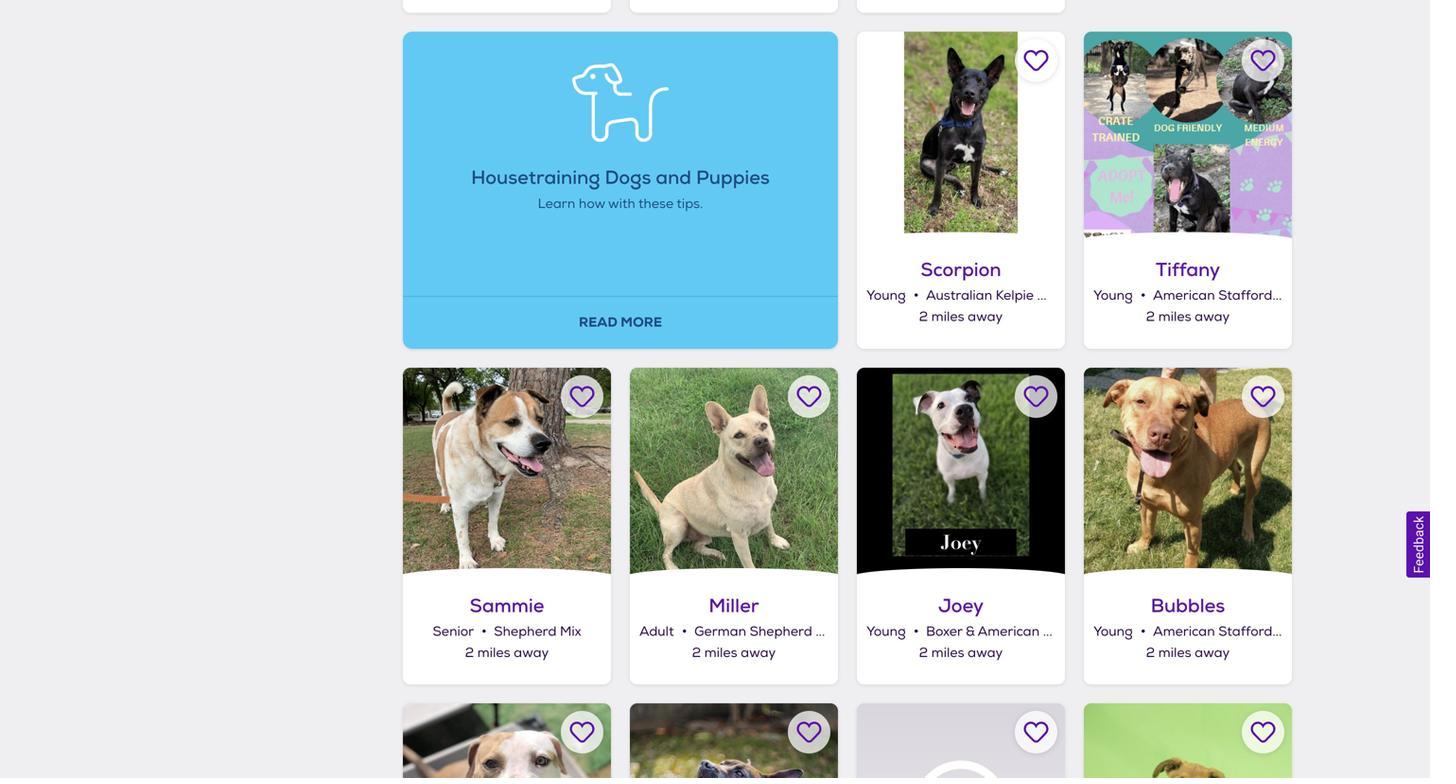 Task type: describe. For each thing, give the bounding box(es) containing it.
german
[[695, 624, 747, 641]]

terrier for tiffany
[[1307, 288, 1348, 304]]

american for bubbles
[[1154, 624, 1216, 641]]

miles for miller
[[705, 645, 738, 662]]

1 vertical spatial dog
[[816, 624, 842, 641]]

2 rusty joe, adoptable dog, puppy male shepherd, 3 miles away, out-of-town pet. image from the left
[[1085, 704, 1293, 779]]

2 for sammie
[[465, 645, 474, 662]]

little gray, adoptable dog, young female labrador retriever & staffordshire bull terrier mix, 2 miles away. image
[[630, 0, 839, 13]]

2 miles away for sammie
[[465, 645, 549, 662]]

tiffany , adoptable dog, young female american staffordshire terrier mix, 2 miles away. image
[[1085, 32, 1293, 240]]

2 for bubbles
[[1147, 645, 1156, 662]]

0 vertical spatial &
[[1038, 288, 1047, 304]]

2 for scorpion
[[920, 309, 929, 326]]

tiffany
[[1156, 258, 1221, 283]]

miles for sammie
[[478, 645, 511, 662]]

scorpion , adoptable dog, young male australian kelpie & carolina dog mix, 2 miles away. image
[[857, 32, 1066, 240]]

miller
[[709, 594, 760, 619]]

miles for bubbles
[[1159, 645, 1192, 662]]

away for joey
[[968, 645, 1003, 662]]

puppies
[[697, 165, 770, 190]]

how
[[579, 196, 606, 212]]

junior, adoptable dog, young male german shepherd dog, 2 miles away. image
[[403, 0, 611, 13]]

young for bubbles
[[1094, 624, 1133, 641]]

boxer & american staffordshire terrier mix
[[927, 624, 1197, 641]]

miles for joey
[[932, 645, 965, 662]]

2 shepherd from the left
[[750, 624, 813, 641]]

american staffordshire terrier mix for bubbles
[[1154, 624, 1373, 641]]

american staffordshire terrier mix for tiffany
[[1154, 288, 1373, 304]]

2 for joey
[[920, 645, 929, 662]]

boxer
[[927, 624, 963, 641]]

american down 'joey'
[[978, 624, 1040, 641]]

away for bubbles
[[1195, 645, 1231, 662]]

2 miles away for scorpion
[[920, 309, 1003, 326]]

2 miles away for tiffany
[[1147, 309, 1231, 326]]

2 for miller
[[693, 645, 701, 662]]

joey
[[939, 594, 984, 619]]

miles for tiffany
[[1159, 309, 1192, 326]]

enzo, adoptable dog, adult male black labrador retriever & dalmatian mix, 2 miles away. image
[[857, 0, 1066, 13]]

sammie, adoptable dog, senior female shepherd mix, 2 miles away. image
[[403, 368, 611, 576]]

kelpie
[[996, 288, 1034, 304]]

away for sammie
[[514, 645, 549, 662]]

joey, adoptable dog, young male boxer & american staffordshire terrier mix, 2 miles away. image
[[857, 368, 1066, 576]]

away for scorpion
[[968, 309, 1003, 326]]



Task type: locate. For each thing, give the bounding box(es) containing it.
miles down german
[[705, 645, 738, 662]]

0 vertical spatial american staffordshire terrier mix
[[1154, 288, 1373, 304]]

away down shepherd mix
[[514, 645, 549, 662]]

young for joey
[[867, 624, 906, 641]]

2 for tiffany
[[1147, 309, 1156, 326]]

shepherd down sammie
[[494, 624, 557, 641]]

dog
[[1108, 288, 1134, 304], [816, 624, 842, 641]]

read
[[579, 314, 618, 331]]

and
[[656, 165, 692, 190]]

away for miller
[[741, 645, 776, 662]]

miles down shepherd mix
[[478, 645, 511, 662]]

australian kelpie & carolina dog mix
[[927, 288, 1158, 304]]

away down german shepherd dog mix
[[741, 645, 776, 662]]

&
[[1038, 288, 1047, 304], [966, 624, 976, 641]]

senior
[[433, 624, 474, 641]]

young
[[867, 288, 906, 304], [1094, 288, 1133, 304], [867, 624, 906, 641], [1094, 624, 1133, 641]]

shepherd mix
[[494, 624, 582, 641]]

with
[[608, 196, 636, 212]]

away down tiffany
[[1195, 309, 1231, 326]]

american staffordshire terrier mix down bubbles
[[1154, 624, 1373, 641]]

sammie
[[470, 594, 544, 619]]

tips.
[[677, 196, 703, 212]]

learn
[[538, 196, 576, 212]]

australian
[[927, 288, 993, 304]]

staffordshire
[[1219, 288, 1304, 304], [1044, 624, 1129, 641], [1219, 624, 1304, 641]]

0 horizontal spatial rusty joe, adoptable dog, puppy male shepherd, 3 miles away, out-of-town pet. image
[[857, 704, 1066, 779]]

bubbles
[[1152, 594, 1226, 619]]

1 horizontal spatial rusty joe, adoptable dog, puppy male shepherd, 3 miles away, out-of-town pet. image
[[1085, 704, 1293, 779]]

2 miles away down bubbles
[[1147, 645, 1231, 662]]

bellatin, adoptable dog, adult female boxer & staffordshire bull terrier mix, 2 miles away. image
[[403, 704, 611, 779]]

0 horizontal spatial shepherd
[[494, 624, 557, 641]]

2 miles away for bubbles
[[1147, 645, 1231, 662]]

more
[[621, 314, 663, 331]]

2 miles away
[[920, 309, 1003, 326], [1147, 309, 1231, 326], [465, 645, 549, 662], [693, 645, 776, 662], [920, 645, 1003, 662], [1147, 645, 1231, 662]]

rusty joe, adoptable dog, puppy male shepherd, 3 miles away, out-of-town pet. image
[[857, 704, 1066, 779], [1085, 704, 1293, 779]]

1 vertical spatial american staffordshire terrier mix
[[1154, 624, 1373, 641]]

2 miles away down shepherd mix
[[465, 645, 549, 662]]

american down bubbles
[[1154, 624, 1216, 641]]

miles down tiffany
[[1159, 309, 1192, 326]]

american for tiffany
[[1154, 288, 1216, 304]]

miller, adoptable dog, adult male german shepherd dog mix, 2 miles away. image
[[630, 368, 839, 576]]

miles down australian
[[932, 309, 965, 326]]

2 miles away down australian
[[920, 309, 1003, 326]]

staffordshire for bubbles
[[1219, 624, 1304, 641]]

0 vertical spatial dog
[[1108, 288, 1134, 304]]

bubbles, adoptable dog, young female american staffordshire terrier mix, 2 miles away. image
[[1085, 368, 1293, 576]]

american staffordshire terrier mix down tiffany
[[1154, 288, 1373, 304]]

1 american staffordshire terrier mix from the top
[[1154, 288, 1373, 304]]

terrier
[[1307, 288, 1348, 304], [1131, 624, 1173, 641], [1307, 624, 1348, 641]]

these
[[639, 196, 674, 212]]

american staffordshire terrier mix
[[1154, 288, 1373, 304], [1154, 624, 1373, 641]]

miles
[[932, 309, 965, 326], [1159, 309, 1192, 326], [478, 645, 511, 662], [705, 645, 738, 662], [932, 645, 965, 662], [1159, 645, 1192, 662]]

1 shepherd from the left
[[494, 624, 557, 641]]

1 horizontal spatial &
[[1038, 288, 1047, 304]]

2 miles away for miller
[[693, 645, 776, 662]]

german shepherd dog mix
[[695, 624, 867, 641]]

away down 'joey'
[[968, 645, 1003, 662]]

& right kelpie
[[1038, 288, 1047, 304]]

miles for scorpion
[[932, 309, 965, 326]]

away down australian
[[968, 309, 1003, 326]]

american
[[1154, 288, 1216, 304], [978, 624, 1040, 641], [1154, 624, 1216, 641]]

2 miles away down boxer
[[920, 645, 1003, 662]]

1 vertical spatial &
[[966, 624, 976, 641]]

miles down bubbles
[[1159, 645, 1192, 662]]

2 miles away down tiffany
[[1147, 309, 1231, 326]]

away down bubbles
[[1195, 645, 1231, 662]]

carolina
[[1050, 288, 1104, 304]]

1 horizontal spatial dog
[[1108, 288, 1134, 304]]

& right boxer
[[966, 624, 976, 641]]

miles down boxer
[[932, 645, 965, 662]]

dogs
[[605, 165, 652, 190]]

0 horizontal spatial &
[[966, 624, 976, 641]]

2 american staffordshire terrier mix from the top
[[1154, 624, 1373, 641]]

scorpion
[[921, 258, 1002, 283]]

young for scorpion
[[867, 288, 906, 304]]

young for tiffany
[[1094, 288, 1133, 304]]

adult
[[640, 624, 674, 641]]

american down tiffany
[[1154, 288, 1216, 304]]

shepherd down miller
[[750, 624, 813, 641]]

housetraining dogs and puppies learn how with these tips.
[[471, 165, 770, 212]]

mix
[[1137, 288, 1158, 304], [1352, 288, 1373, 304], [560, 624, 582, 641], [845, 624, 867, 641], [1176, 624, 1197, 641], [1352, 624, 1373, 641]]

terrier for bubbles
[[1307, 624, 1348, 641]]

read more
[[579, 314, 663, 331]]

staffordshire for tiffany
[[1219, 288, 1304, 304]]

housetraining
[[471, 165, 601, 190]]

away for tiffany
[[1195, 309, 1231, 326]]

shepherd
[[494, 624, 557, 641], [750, 624, 813, 641]]

0 horizontal spatial dog
[[816, 624, 842, 641]]

1 rusty joe, adoptable dog, puppy male shepherd, 3 miles away, out-of-town pet. image from the left
[[857, 704, 1066, 779]]

away
[[968, 309, 1003, 326], [1195, 309, 1231, 326], [514, 645, 549, 662], [741, 645, 776, 662], [968, 645, 1003, 662], [1195, 645, 1231, 662]]

tina, adoptable dog, adult female staffordshire bull terrier mix, 2 miles away. image
[[630, 704, 839, 779]]

2
[[920, 309, 929, 326], [1147, 309, 1156, 326], [465, 645, 474, 662], [693, 645, 701, 662], [920, 645, 929, 662], [1147, 645, 1156, 662]]

1 horizontal spatial shepherd
[[750, 624, 813, 641]]

2 miles away for joey
[[920, 645, 1003, 662]]

2 miles away down german
[[693, 645, 776, 662]]



Task type: vqa. For each thing, say whether or not it's contained in the screenshot.
Housetraining
yes



